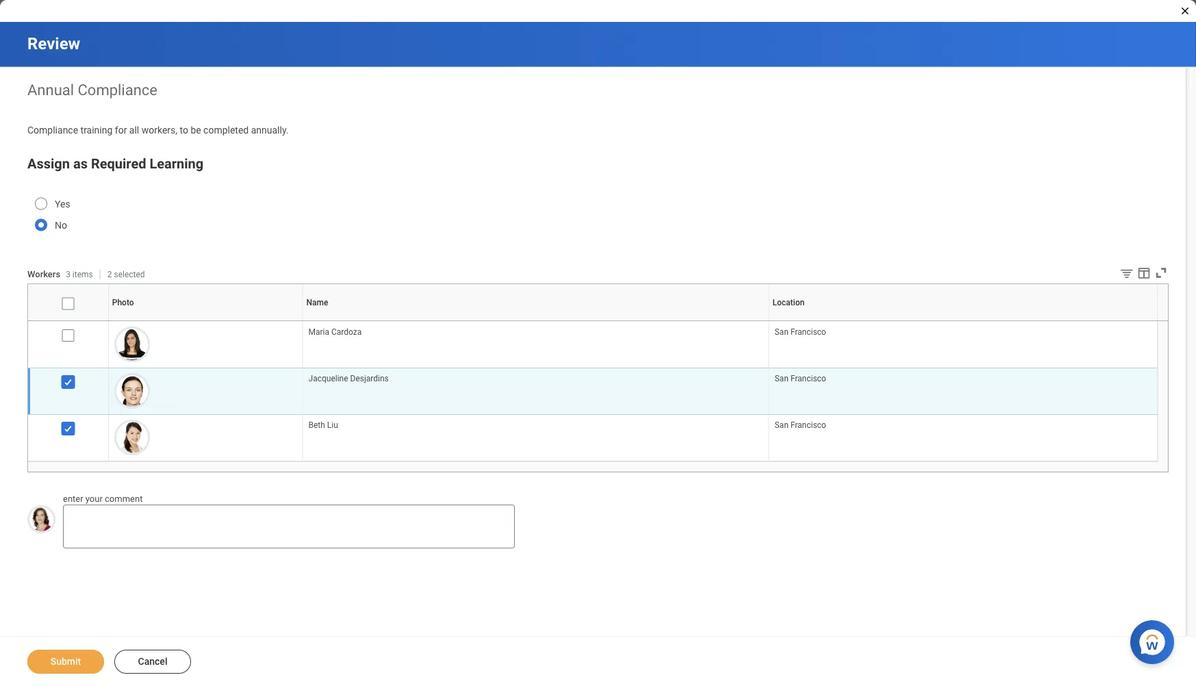 Task type: locate. For each thing, give the bounding box(es) containing it.
learning
[[150, 156, 204, 172]]

null photo name location
[[68, 321, 964, 321]]

0 vertical spatial name
[[306, 297, 328, 307]]

toolbar
[[1109, 266, 1169, 283]]

fullscreen image
[[1154, 266, 1169, 281]]

san francisco for third 'san francisco' element from the top of the review main content
[[775, 420, 826, 430]]

jacqueline desjardins element
[[309, 371, 389, 383]]

jacqueline
[[309, 374, 348, 383]]

items
[[72, 270, 93, 279]]

location button
[[962, 321, 965, 321]]

compliance up assign
[[27, 125, 78, 136]]

1 san francisco from the top
[[775, 327, 826, 337]]

review main content
[[0, 22, 1196, 686]]

1 vertical spatial name
[[535, 321, 536, 321]]

0 vertical spatial location
[[773, 297, 805, 307]]

close review image
[[1180, 5, 1191, 16]]

3 san from the top
[[775, 420, 789, 430]]

san
[[775, 327, 789, 337], [775, 374, 789, 383], [775, 420, 789, 430]]

select to filter grid data image
[[1120, 266, 1135, 281]]

1 horizontal spatial photo
[[204, 321, 206, 321]]

null column header
[[28, 321, 108, 322]]

1 vertical spatial san
[[775, 374, 789, 383]]

0 vertical spatial san francisco element
[[775, 324, 826, 337]]

2 san francisco from the top
[[775, 374, 826, 383]]

2 vertical spatial francisco
[[791, 420, 826, 430]]

3 san francisco from the top
[[775, 420, 826, 430]]

2 vertical spatial san
[[775, 420, 789, 430]]

san francisco element
[[775, 324, 826, 337], [775, 371, 826, 383], [775, 418, 826, 430]]

1 horizontal spatial name
[[535, 321, 536, 321]]

2 francisco from the top
[[791, 374, 826, 383]]

0 horizontal spatial location
[[773, 297, 805, 307]]

desjardins
[[350, 374, 389, 383]]

completed
[[203, 125, 249, 136]]

0 vertical spatial photo
[[112, 297, 134, 307]]

1 vertical spatial photo
[[204, 321, 206, 321]]

2 vertical spatial san francisco
[[775, 420, 826, 430]]

comment
[[105, 494, 143, 504]]

1 vertical spatial san francisco
[[775, 374, 826, 383]]

for
[[115, 125, 127, 136]]

compliance up for
[[78, 81, 157, 99]]

san francisco
[[775, 327, 826, 337], [775, 374, 826, 383], [775, 420, 826, 430]]

maria cardoza
[[309, 327, 362, 337]]

annual compliance
[[27, 81, 157, 99]]

employee's photo (beth liu) image
[[114, 420, 150, 455]]

employee's photo (jacqueline desjardins) image
[[114, 373, 150, 409]]

null
[[68, 321, 69, 321]]

1 vertical spatial francisco
[[791, 374, 826, 383]]

photo
[[112, 297, 134, 307], [204, 321, 206, 321]]

compliance
[[78, 81, 157, 99], [27, 125, 78, 136]]

selected
[[114, 270, 145, 279]]

0 horizontal spatial photo
[[112, 297, 134, 307]]

3 san francisco element from the top
[[775, 418, 826, 430]]

annual
[[27, 81, 74, 99]]

employee's photo (maria cardoza) image
[[114, 327, 150, 362]]

0 vertical spatial francisco
[[791, 327, 826, 337]]

1 san from the top
[[775, 327, 789, 337]]

photo inside row element
[[112, 297, 134, 307]]

annually.
[[251, 125, 289, 136]]

0 vertical spatial san
[[775, 327, 789, 337]]

cancel button
[[114, 650, 191, 674]]

francisco
[[791, 327, 826, 337], [791, 374, 826, 383], [791, 420, 826, 430]]

0 horizontal spatial name
[[306, 297, 328, 307]]

submit
[[50, 656, 81, 667]]

san francisco for second 'san francisco' element
[[775, 374, 826, 383]]

0 vertical spatial san francisco
[[775, 327, 826, 337]]

cardoza
[[331, 327, 362, 337]]

to
[[180, 125, 188, 136]]

1 francisco from the top
[[791, 327, 826, 337]]

required
[[91, 156, 146, 172]]

workday assistant region
[[1131, 615, 1180, 664]]

location
[[773, 297, 805, 307], [962, 321, 964, 321]]

workers 3 items
[[27, 269, 93, 279]]

name inside row element
[[306, 297, 328, 307]]

san francisco for first 'san francisco' element from the top of the review main content
[[775, 327, 826, 337]]

2 vertical spatial san francisco element
[[775, 418, 826, 430]]

1 vertical spatial location
[[962, 321, 964, 321]]

name down row element at the top of page
[[535, 321, 536, 321]]

name up maria
[[306, 297, 328, 307]]

name
[[306, 297, 328, 307], [535, 321, 536, 321]]

cancel
[[138, 656, 167, 667]]

1 vertical spatial san francisco element
[[775, 371, 826, 383]]



Task type: vqa. For each thing, say whether or not it's contained in the screenshot.
Bonus for Bonus - Management
no



Task type: describe. For each thing, give the bounding box(es) containing it.
jacqueline desjardins
[[309, 374, 389, 383]]

toolbar inside review main content
[[1109, 266, 1169, 283]]

beth liu element
[[309, 418, 338, 430]]

1 vertical spatial compliance
[[27, 125, 78, 136]]

3
[[66, 270, 70, 279]]

as
[[73, 156, 88, 172]]

location inside row element
[[773, 297, 805, 307]]

assign as required learning button
[[27, 156, 204, 172]]

maria cardoza element
[[309, 324, 362, 337]]

click to view/edit grid preferences image
[[1137, 266, 1152, 281]]

enter your comment
[[63, 494, 143, 504]]

row element
[[28, 284, 1161, 321]]

check small image
[[60, 420, 76, 437]]

2 san from the top
[[775, 374, 789, 383]]

maria
[[309, 327, 329, 337]]

review dialog
[[0, 0, 1196, 686]]

yes
[[55, 199, 70, 210]]

check small image
[[60, 374, 76, 390]]

1 san francisco element from the top
[[775, 324, 826, 337]]

workers,
[[142, 125, 177, 136]]

name button
[[535, 321, 537, 321]]

employee's photo (logan mcneil) image
[[27, 505, 55, 533]]

2 selected
[[107, 270, 145, 279]]

compliance training for all workers, to be completed annually.
[[27, 125, 289, 136]]

be
[[191, 125, 201, 136]]

beth liu
[[309, 420, 338, 430]]

enter
[[63, 494, 83, 504]]

enter your comment text field
[[63, 505, 515, 549]]

your
[[85, 494, 103, 504]]

submit button
[[27, 650, 104, 674]]

workers
[[27, 269, 60, 279]]

1 horizontal spatial location
[[962, 321, 964, 321]]

liu
[[327, 420, 338, 430]]

all
[[129, 125, 139, 136]]

assign as required learning group
[[27, 153, 591, 249]]

no
[[55, 220, 67, 231]]

review
[[27, 34, 80, 53]]

photo button
[[204, 321, 207, 321]]

assign
[[27, 156, 70, 172]]

assign as required learning
[[27, 156, 204, 172]]

beth
[[309, 420, 325, 430]]

0 vertical spatial compliance
[[78, 81, 157, 99]]

2 san francisco element from the top
[[775, 371, 826, 383]]

2
[[107, 270, 112, 279]]

training
[[81, 125, 113, 136]]

3 francisco from the top
[[791, 420, 826, 430]]



